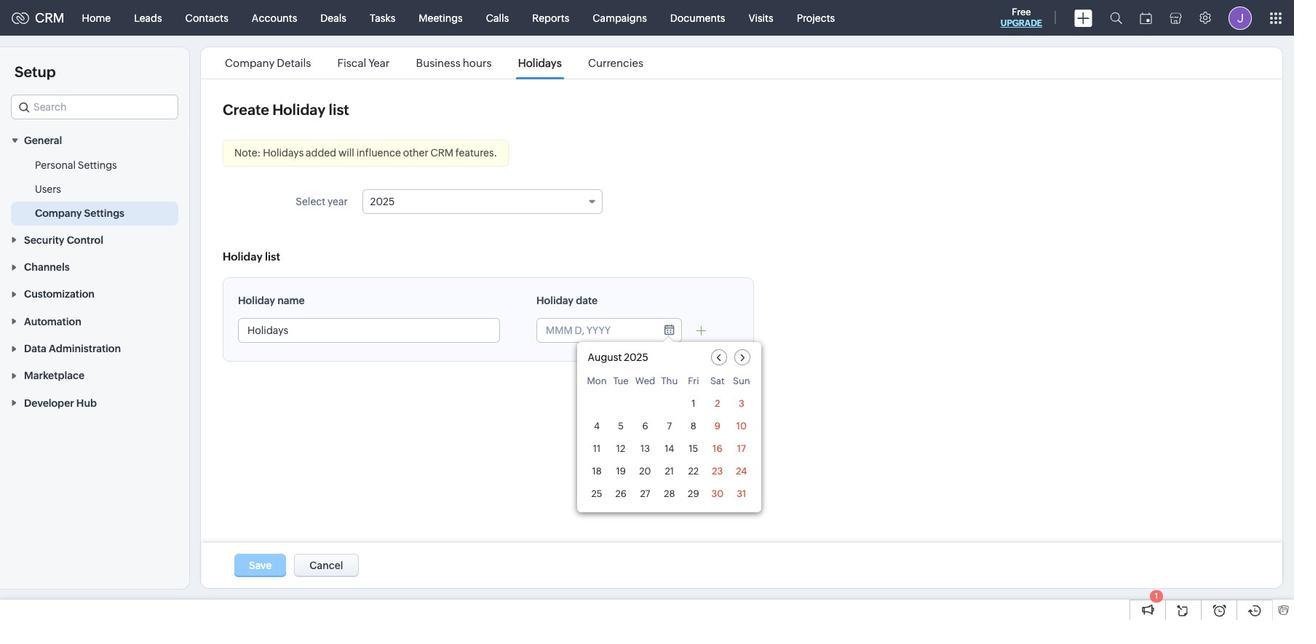 Task type: vqa. For each thing, say whether or not it's contained in the screenshot.


Task type: describe. For each thing, give the bounding box(es) containing it.
row containing 25
[[587, 484, 751, 504]]

developer hub
[[24, 397, 97, 409]]

customization button
[[0, 280, 189, 307]]

holiday for holiday date
[[536, 295, 574, 306]]

details
[[277, 57, 311, 69]]

contacts link
[[174, 0, 240, 35]]

data
[[24, 343, 47, 355]]

added
[[306, 147, 336, 159]]

28
[[664, 488, 675, 499]]

holiday list
[[223, 250, 280, 263]]

leads link
[[122, 0, 174, 35]]

users link
[[35, 182, 61, 197]]

documents
[[670, 12, 725, 24]]

holiday for holiday list
[[223, 250, 263, 263]]

visits
[[749, 12, 774, 24]]

currencies link
[[586, 57, 646, 69]]

automation button
[[0, 307, 189, 335]]

holiday down details
[[272, 101, 326, 118]]

2
[[715, 398, 720, 409]]

sunday column header
[[732, 376, 751, 391]]

channels
[[24, 261, 70, 273]]

tasks
[[370, 12, 396, 24]]

company details
[[225, 57, 311, 69]]

accounts link
[[240, 0, 309, 35]]

13
[[641, 443, 650, 454]]

MMM d, yyyy text field
[[537, 319, 654, 342]]

17
[[737, 443, 746, 454]]

documents link
[[659, 0, 737, 35]]

29
[[688, 488, 699, 499]]

2025 inside field
[[370, 196, 395, 207]]

date
[[576, 295, 598, 306]]

9
[[715, 421, 721, 432]]

14
[[665, 443, 674, 454]]

business hours link
[[414, 57, 494, 69]]

30
[[712, 488, 724, 499]]

profile image
[[1229, 6, 1252, 29]]

Holiday name text field
[[239, 319, 499, 342]]

holiday for holiday name
[[238, 295, 275, 306]]

11
[[593, 443, 601, 454]]

select year
[[296, 196, 348, 207]]

hub
[[76, 397, 97, 409]]

data administration button
[[0, 335, 189, 362]]

select
[[296, 196, 326, 207]]

holiday name
[[238, 295, 305, 306]]

august
[[588, 352, 622, 363]]

general
[[24, 135, 62, 147]]

hours
[[463, 57, 492, 69]]

tue
[[613, 376, 629, 387]]

thu
[[661, 376, 678, 387]]

visits link
[[737, 0, 785, 35]]

27
[[640, 488, 650, 499]]

wed
[[635, 376, 655, 387]]

mon
[[587, 376, 607, 387]]

saturday column header
[[708, 376, 727, 391]]

row containing 11
[[587, 439, 751, 459]]

cancel button
[[294, 554, 359, 577]]

company details link
[[223, 57, 313, 69]]

calendar image
[[1140, 12, 1152, 24]]

business
[[416, 57, 461, 69]]

home
[[82, 12, 111, 24]]

reports
[[532, 12, 569, 24]]

grid containing mon
[[577, 373, 762, 512]]

general region
[[0, 154, 189, 226]]

5
[[618, 421, 624, 432]]

fiscal year link
[[335, 57, 392, 69]]

Search text field
[[12, 95, 178, 119]]

row containing 18
[[587, 462, 751, 481]]

control
[[67, 234, 103, 246]]

personal settings
[[35, 160, 117, 171]]

sat
[[710, 376, 725, 387]]

personal
[[35, 160, 76, 171]]

leads
[[134, 12, 162, 24]]

7
[[667, 421, 672, 432]]

august 2025
[[588, 352, 648, 363]]

year
[[328, 196, 348, 207]]

row containing 4
[[587, 416, 751, 436]]

wednesday column header
[[635, 376, 655, 391]]

0 vertical spatial list
[[329, 101, 349, 118]]

company settings
[[35, 208, 124, 219]]

channels button
[[0, 253, 189, 280]]

security
[[24, 234, 64, 246]]

1 vertical spatial crm
[[431, 147, 454, 159]]

influence
[[356, 147, 401, 159]]

create menu image
[[1074, 9, 1093, 27]]

developer
[[24, 397, 74, 409]]

25
[[591, 488, 602, 499]]

create
[[223, 101, 269, 118]]



Task type: locate. For each thing, give the bounding box(es) containing it.
list containing company details
[[212, 47, 657, 79]]

holidays link
[[516, 57, 564, 69]]

business hours
[[416, 57, 492, 69]]

company for company details
[[225, 57, 275, 69]]

1 horizontal spatial 1
[[1155, 592, 1158, 601]]

sun
[[733, 376, 750, 387]]

0 vertical spatial settings
[[78, 160, 117, 171]]

mon tue wed thu
[[587, 376, 678, 387]]

thursday column header
[[660, 376, 679, 391]]

list up will on the left top of page
[[329, 101, 349, 118]]

16
[[713, 443, 722, 454]]

0 vertical spatial crm
[[35, 10, 64, 25]]

crm link
[[12, 10, 64, 25]]

accounts
[[252, 12, 297, 24]]

company left details
[[225, 57, 275, 69]]

grid
[[577, 373, 762, 512]]

1 vertical spatial 1
[[1155, 592, 1158, 601]]

0 vertical spatial company
[[225, 57, 275, 69]]

crm right logo
[[35, 10, 64, 25]]

deals link
[[309, 0, 358, 35]]

profile element
[[1220, 0, 1261, 35]]

holiday left name
[[238, 295, 275, 306]]

3 row from the top
[[587, 416, 751, 436]]

holidays
[[518, 57, 562, 69], [263, 147, 304, 159]]

fiscal year
[[337, 57, 390, 69]]

logo image
[[12, 12, 29, 24]]

company settings link
[[35, 206, 124, 221]]

22
[[688, 466, 699, 477]]

31
[[737, 488, 746, 499]]

deals
[[321, 12, 346, 24]]

company for company settings
[[35, 208, 82, 219]]

holidays down the reports
[[518, 57, 562, 69]]

tasks link
[[358, 0, 407, 35]]

security control button
[[0, 226, 189, 253]]

row containing 1
[[587, 394, 751, 413]]

10
[[736, 421, 747, 432]]

1 horizontal spatial company
[[225, 57, 275, 69]]

general button
[[0, 127, 189, 154]]

row containing mon
[[587, 376, 751, 391]]

settings inside company settings link
[[84, 208, 124, 219]]

search element
[[1101, 0, 1131, 36]]

1 vertical spatial settings
[[84, 208, 124, 219]]

note:
[[234, 147, 261, 159]]

row
[[587, 376, 751, 391], [587, 394, 751, 413], [587, 416, 751, 436], [587, 439, 751, 459], [587, 462, 751, 481], [587, 484, 751, 504]]

20
[[639, 466, 651, 477]]

users
[[35, 184, 61, 195]]

0 horizontal spatial company
[[35, 208, 82, 219]]

reports link
[[521, 0, 581, 35]]

automation
[[24, 316, 81, 327]]

1 vertical spatial 2025
[[624, 352, 648, 363]]

will
[[338, 147, 354, 159]]

2025 up mon tue wed thu
[[624, 352, 648, 363]]

0 vertical spatial 1
[[692, 398, 696, 409]]

6
[[642, 421, 648, 432]]

2 row from the top
[[587, 394, 751, 413]]

campaigns link
[[581, 0, 659, 35]]

fri
[[688, 376, 699, 387]]

21
[[665, 466, 674, 477]]

1 horizontal spatial holidays
[[518, 57, 562, 69]]

year
[[369, 57, 390, 69]]

list up holiday name
[[265, 250, 280, 263]]

friday column header
[[684, 376, 703, 391]]

19
[[616, 466, 626, 477]]

tuesday column header
[[611, 376, 631, 391]]

1 horizontal spatial list
[[329, 101, 349, 118]]

None field
[[11, 95, 178, 119]]

1 vertical spatial holidays
[[263, 147, 304, 159]]

developer hub button
[[0, 389, 189, 416]]

crm
[[35, 10, 64, 25], [431, 147, 454, 159]]

holiday date
[[536, 295, 598, 306]]

0 horizontal spatial 2025
[[370, 196, 395, 207]]

1 vertical spatial company
[[35, 208, 82, 219]]

monday column header
[[587, 376, 607, 391]]

15
[[689, 443, 698, 454]]

0 horizontal spatial crm
[[35, 10, 64, 25]]

settings
[[78, 160, 117, 171], [84, 208, 124, 219]]

customization
[[24, 289, 95, 300]]

holiday left date at the top left of page
[[536, 295, 574, 306]]

1 row from the top
[[587, 376, 751, 391]]

0 horizontal spatial 1
[[692, 398, 696, 409]]

features.
[[456, 147, 497, 159]]

company
[[225, 57, 275, 69], [35, 208, 82, 219]]

4
[[594, 421, 600, 432]]

settings for personal settings
[[78, 160, 117, 171]]

administration
[[49, 343, 121, 355]]

4 row from the top
[[587, 439, 751, 459]]

currencies
[[588, 57, 644, 69]]

search image
[[1110, 12, 1122, 24]]

3
[[739, 398, 744, 409]]

list
[[329, 101, 349, 118], [265, 250, 280, 263]]

settings inside personal settings link
[[78, 160, 117, 171]]

settings down general dropdown button
[[78, 160, 117, 171]]

personal settings link
[[35, 158, 117, 173]]

list
[[212, 47, 657, 79]]

name
[[277, 295, 305, 306]]

calls link
[[474, 0, 521, 35]]

8
[[691, 421, 696, 432]]

data administration
[[24, 343, 121, 355]]

5 row from the top
[[587, 462, 751, 481]]

0 horizontal spatial holidays
[[263, 147, 304, 159]]

meetings link
[[407, 0, 474, 35]]

0 vertical spatial 2025
[[370, 196, 395, 207]]

settings for company settings
[[84, 208, 124, 219]]

6 row from the top
[[587, 484, 751, 504]]

1 horizontal spatial crm
[[431, 147, 454, 159]]

1 vertical spatial list
[[265, 250, 280, 263]]

meetings
[[419, 12, 463, 24]]

2025 right year
[[370, 196, 395, 207]]

1 horizontal spatial 2025
[[624, 352, 648, 363]]

1
[[692, 398, 696, 409], [1155, 592, 1158, 601]]

18
[[592, 466, 602, 477]]

23
[[712, 466, 723, 477]]

crm right other
[[431, 147, 454, 159]]

marketplace button
[[0, 362, 189, 389]]

upgrade
[[1001, 18, 1042, 28]]

projects link
[[785, 0, 847, 35]]

free upgrade
[[1001, 7, 1042, 28]]

0 vertical spatial holidays
[[518, 57, 562, 69]]

company inside general region
[[35, 208, 82, 219]]

create menu element
[[1066, 0, 1101, 35]]

settings up the security control dropdown button on the top
[[84, 208, 124, 219]]

holidays inside list
[[518, 57, 562, 69]]

0 horizontal spatial list
[[265, 250, 280, 263]]

24
[[736, 466, 747, 477]]

holidays right note:
[[263, 147, 304, 159]]

holiday up holiday name
[[223, 250, 263, 263]]

security control
[[24, 234, 103, 246]]

campaigns
[[593, 12, 647, 24]]

company down the users 'link'
[[35, 208, 82, 219]]

26
[[615, 488, 627, 499]]

12
[[616, 443, 626, 454]]

2025 field
[[362, 189, 602, 214]]



